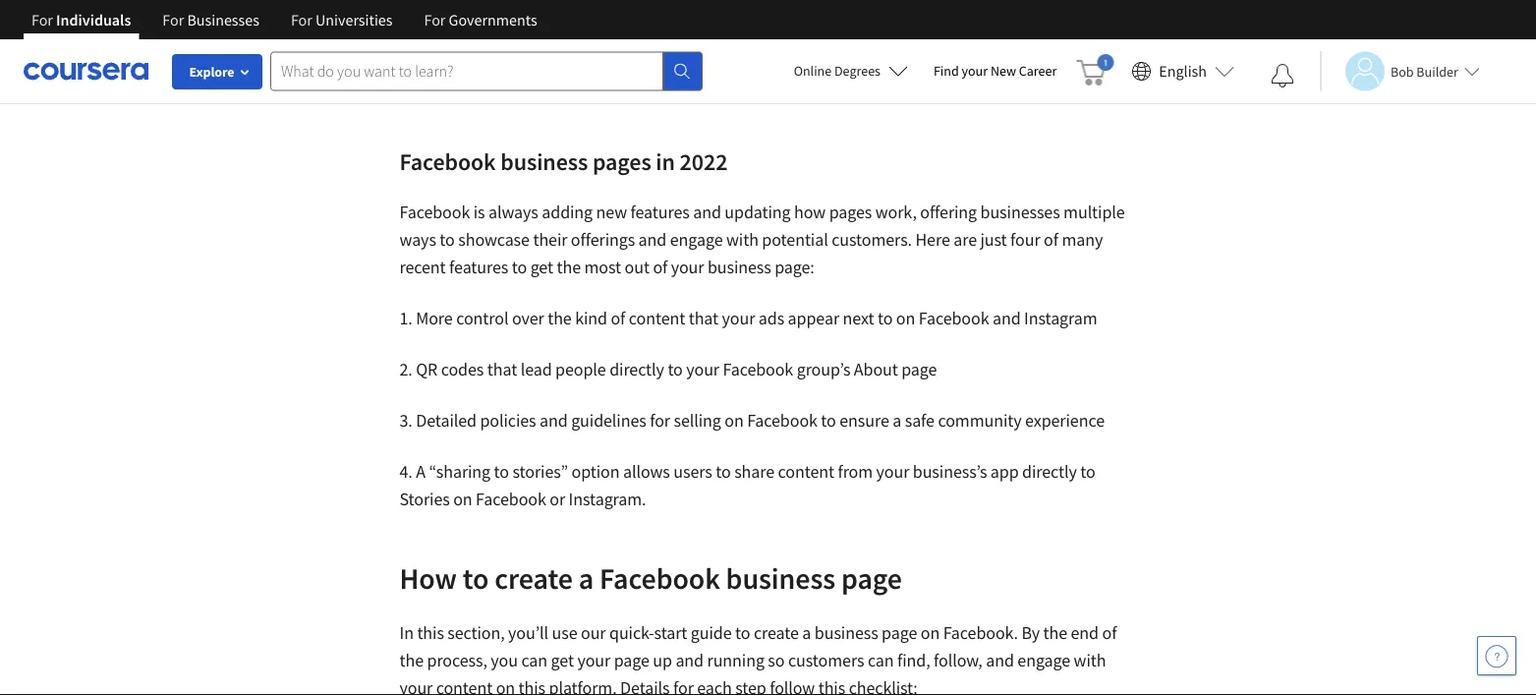 Task type: vqa. For each thing, say whether or not it's contained in the screenshot.
By
yes



Task type: locate. For each thing, give the bounding box(es) containing it.
instagram right an
[[526, 24, 600, 46]]

directly right app
[[1022, 461, 1077, 483]]

create up 'so'
[[754, 622, 799, 644]]

to up running
[[735, 622, 750, 644]]

0 horizontal spatial that
[[487, 358, 517, 380]]

0 vertical spatial features
[[631, 201, 690, 223]]

this
[[417, 622, 444, 644], [519, 677, 546, 695], [819, 677, 846, 695]]

0 horizontal spatial create
[[495, 559, 573, 596]]

0 horizontal spatial content
[[436, 677, 493, 695]]

2 vertical spatial content
[[436, 677, 493, 695]]

english
[[1159, 61, 1207, 81]]

page
[[902, 358, 937, 380], [841, 559, 902, 596], [882, 622, 917, 644], [614, 649, 650, 671]]

always
[[489, 201, 538, 223]]

on inside 4. a "sharing to stories" option allows users to share content from your business's app directly to stories on facebook or instagram.
[[453, 488, 472, 510]]

follow,
[[934, 649, 983, 671]]

four
[[1011, 229, 1041, 251]]

1 vertical spatial instagram
[[1024, 307, 1098, 329]]

engage down by
[[1018, 649, 1071, 671]]

2 horizontal spatial this
[[819, 677, 846, 695]]

0 vertical spatial engage
[[670, 229, 723, 251]]

explore
[[189, 63, 234, 81]]

to up selling
[[668, 358, 683, 380]]

here
[[916, 229, 950, 251]]

get down their
[[530, 256, 553, 278]]

with inside in this section, you'll use our quick-start guide to create a business page on facebook. by the end of the process, you can get your page up and running so customers can find, follow, and engage with your content on this platform. details for each step follow this checklist:
[[1074, 649, 1106, 671]]

how up in
[[400, 559, 457, 596]]

pages up the customers.
[[829, 201, 872, 223]]

1 horizontal spatial that
[[689, 307, 719, 329]]

this down customers at the right bottom of the page
[[819, 677, 846, 695]]

facebook down the stories"
[[476, 488, 546, 510]]

3. detailed policies and guidelines for selling on facebook to ensure a safe community experience
[[400, 409, 1112, 432]]

governments
[[449, 10, 537, 29]]

business up 'so'
[[726, 559, 836, 596]]

to inside in this section, you'll use our quick-start guide to create a business page on facebook. by the end of the process, you can get your page up and running so customers can find, follow, and engage with your content on this platform. details for each step follow this checklist:
[[735, 622, 750, 644]]

a up customers at the right bottom of the page
[[803, 622, 811, 644]]

can up checklist:
[[868, 649, 894, 671]]

2 for from the left
[[163, 10, 184, 29]]

with
[[726, 229, 759, 251], [1074, 649, 1106, 671]]

your left the ads
[[722, 307, 755, 329]]

0 vertical spatial create
[[495, 559, 573, 596]]

1 horizontal spatial for
[[673, 677, 694, 695]]

business inside in this section, you'll use our quick-start guide to create a business page on facebook. by the end of the process, you can get your page up and running so customers can find, follow, and engage with your content on this platform. details for each step follow this checklist:
[[815, 622, 878, 644]]

1 for from the left
[[31, 10, 53, 29]]

your right out
[[671, 256, 704, 278]]

1 vertical spatial how
[[400, 559, 457, 596]]

offering
[[920, 201, 977, 223]]

1 horizontal spatial with
[[1074, 649, 1106, 671]]

directly right people
[[610, 358, 664, 380]]

this left platform.
[[519, 677, 546, 695]]

career
[[1019, 62, 1057, 80]]

1 horizontal spatial how
[[761, 75, 794, 97]]

shopping cart: 1 item image
[[1077, 54, 1114, 86]]

0 horizontal spatial pages
[[593, 146, 651, 176]]

1 horizontal spatial pages
[[829, 201, 872, 223]]

for left each on the bottom left of page
[[673, 677, 694, 695]]

and up out
[[639, 229, 667, 251]]

a
[[545, 75, 554, 97], [893, 409, 902, 432], [579, 559, 594, 596], [803, 622, 811, 644]]

4 for from the left
[[424, 10, 446, 29]]

how
[[761, 75, 794, 97], [400, 559, 457, 596]]

you
[[491, 649, 518, 671]]

1 vertical spatial directly
[[1022, 461, 1077, 483]]

0 vertical spatial get
[[530, 256, 553, 278]]

online degrees button
[[778, 49, 924, 92]]

up
[[653, 649, 672, 671]]

features down the 'showcase' on the top
[[449, 256, 508, 278]]

0 vertical spatial with
[[726, 229, 759, 251]]

over
[[512, 307, 544, 329]]

for inside in this section, you'll use our quick-start guide to create a business page on facebook. by the end of the process, you can get your page up and running so customers can find, follow, and engage with your content on this platform. details for each step follow this checklist:
[[673, 677, 694, 695]]

from
[[838, 461, 873, 483]]

can down 'you'll'
[[521, 649, 548, 671]]

online degrees
[[794, 62, 881, 80]]

that
[[689, 307, 719, 329], [487, 358, 517, 380]]

of right four in the right top of the page
[[1044, 229, 1059, 251]]

1 vertical spatial for
[[673, 677, 694, 695]]

get down use
[[551, 649, 574, 671]]

directly inside 4. a "sharing to stories" option allows users to share content from your business's app directly to stories on facebook or instagram.
[[1022, 461, 1077, 483]]

business up adding
[[501, 146, 588, 176]]

None search field
[[270, 52, 703, 91]]

0 horizontal spatial instagram
[[526, 24, 600, 46]]

to left the stories"
[[494, 461, 509, 483]]

0 horizontal spatial features
[[449, 256, 508, 278]]

for
[[650, 409, 670, 432], [673, 677, 694, 695]]

2 horizontal spatial content
[[778, 461, 835, 483]]

your up selling
[[686, 358, 720, 380]]

of right out
[[653, 256, 668, 278]]

show notifications image
[[1271, 64, 1295, 87]]

users
[[674, 461, 712, 483]]

engage
[[670, 229, 723, 251], [1018, 649, 1071, 671]]

What do you want to learn? text field
[[270, 52, 664, 91]]

business up customers at the right bottom of the page
[[815, 622, 878, 644]]

for left selling
[[650, 409, 670, 432]]

1 vertical spatial with
[[1074, 649, 1106, 671]]

1.
[[400, 307, 413, 329]]

policies
[[480, 409, 536, 432]]

0 horizontal spatial engage
[[670, 229, 723, 251]]

1 vertical spatial create
[[754, 622, 799, 644]]

are
[[954, 229, 977, 251]]

and
[[693, 201, 721, 223], [639, 229, 667, 251], [993, 307, 1021, 329], [540, 409, 568, 432], [676, 649, 704, 671], [986, 649, 1014, 671]]

1 can from the left
[[521, 649, 548, 671]]

the
[[557, 256, 581, 278], [548, 307, 572, 329], [1044, 622, 1068, 644], [400, 649, 424, 671]]

pages inside the facebook is always adding new features and updating how pages work, offering businesses multiple ways to showcase their offerings and engage with potential customers. here are just four of many recent features to get the most out of your business page:
[[829, 201, 872, 223]]

1 vertical spatial engage
[[1018, 649, 1071, 671]]

control
[[456, 307, 509, 329]]

your down our
[[577, 649, 611, 671]]

is
[[474, 201, 485, 223]]

1 horizontal spatial content
[[629, 307, 685, 329]]

instagram.
[[569, 488, 646, 510]]

business up 1. more control over the kind of content that your ads appear next to on facebook and instagram
[[708, 256, 771, 278]]

0 horizontal spatial this
[[417, 622, 444, 644]]

content up the 2. qr codes that lead people directly to your facebook group's about page
[[629, 307, 685, 329]]

0 vertical spatial that
[[689, 307, 719, 329]]

your right from
[[876, 461, 910, 483]]

content left from
[[778, 461, 835, 483]]

to left become
[[798, 75, 813, 97]]

this right in
[[417, 622, 444, 644]]

features right new
[[631, 201, 690, 223]]

1 horizontal spatial engage
[[1018, 649, 1071, 671]]

that left lead
[[487, 358, 517, 380]]

more
[[416, 307, 453, 329]]

multiple
[[1064, 201, 1125, 223]]

most
[[584, 256, 621, 278]]

business inside the facebook is always adding new features and updating how pages work, offering businesses multiple ways to showcase their offerings and engage with potential customers. here are just four of many recent features to get the most out of your business page:
[[708, 256, 771, 278]]

of right end
[[1102, 622, 1117, 644]]

to
[[798, 75, 813, 97], [440, 229, 455, 251], [512, 256, 527, 278], [878, 307, 893, 329], [668, 358, 683, 380], [821, 409, 836, 432], [494, 461, 509, 483], [716, 461, 731, 483], [1081, 461, 1096, 483], [463, 559, 489, 596], [735, 622, 750, 644]]

how right the and
[[761, 75, 794, 97]]

facebook down are
[[919, 307, 989, 329]]

for left businesses
[[163, 10, 184, 29]]

1 horizontal spatial this
[[519, 677, 546, 695]]

running
[[707, 649, 765, 671]]

for left governments
[[424, 10, 446, 29]]

business
[[501, 146, 588, 176], [708, 256, 771, 278], [726, 559, 836, 596], [815, 622, 878, 644]]

a right is
[[545, 75, 554, 97]]

2 can from the left
[[868, 649, 894, 671]]

new
[[596, 201, 627, 223]]

for left universities
[[291, 10, 312, 29]]

can
[[521, 649, 548, 671], [868, 649, 894, 671]]

explore button
[[172, 54, 262, 89]]

on up find,
[[921, 622, 940, 644]]

content inside in this section, you'll use our quick-start guide to create a business page on facebook. by the end of the process, you can get your page up and running so customers can find, follow, and engage with your content on this platform. details for each step follow this checklist:
[[436, 677, 493, 695]]

your inside the facebook is always adding new features and updating how pages work, offering businesses multiple ways to showcase their offerings and engage with potential customers. here are just four of many recent features to get the most out of your business page:
[[671, 256, 704, 278]]

0 horizontal spatial for
[[650, 409, 670, 432]]

bob
[[1391, 62, 1414, 80]]

create up 'you'll'
[[495, 559, 573, 596]]

1 horizontal spatial directly
[[1022, 461, 1077, 483]]

1 horizontal spatial create
[[754, 622, 799, 644]]

1 horizontal spatial features
[[631, 201, 690, 223]]

how
[[794, 201, 826, 223]]

read
[[400, 75, 437, 97]]

bob builder button
[[1320, 52, 1480, 91]]

the down their
[[557, 256, 581, 278]]

0 horizontal spatial can
[[521, 649, 548, 671]]

degrees
[[835, 62, 881, 80]]

on down "sharing
[[453, 488, 472, 510]]

to down the 'showcase' on the top
[[512, 256, 527, 278]]

ensure
[[840, 409, 889, 432]]

pages left 'in'
[[593, 146, 651, 176]]

with inside the facebook is always adding new features and updating how pages work, offering businesses multiple ways to showcase their offerings and engage with potential customers. here are just four of many recent features to get the most out of your business page:
[[726, 229, 759, 251]]

1 vertical spatial get
[[551, 649, 574, 671]]

to right next
[[878, 307, 893, 329]]

each
[[697, 677, 732, 695]]

a inside in this section, you'll use our quick-start guide to create a business page on facebook. by the end of the process, you can get your page up and running so customers can find, follow, and engage with your content on this platform. details for each step follow this checklist:
[[803, 622, 811, 644]]

media
[[605, 75, 649, 97]]

and left "updating"
[[693, 201, 721, 223]]

1 vertical spatial content
[[778, 461, 835, 483]]

and
[[729, 75, 757, 97]]

engage down 2022
[[670, 229, 723, 251]]

and right policies
[[540, 409, 568, 432]]

details
[[620, 677, 670, 695]]

engage inside the facebook is always adding new features and updating how pages work, offering businesses multiple ways to showcase their offerings and engage with potential customers. here are just four of many recent features to get the most out of your business page:
[[670, 229, 723, 251]]

engage inside in this section, you'll use our quick-start guide to create a business page on facebook. by the end of the process, you can get your page up and running so customers can find, follow, and engage with your content on this platform. details for each step follow this checklist:
[[1018, 649, 1071, 671]]

1 horizontal spatial can
[[868, 649, 894, 671]]

3.
[[400, 409, 413, 432]]

potential
[[762, 229, 828, 251]]

businesses
[[981, 201, 1060, 223]]

that up the 2. qr codes that lead people directly to your facebook group's about page
[[689, 307, 719, 329]]

3 for from the left
[[291, 10, 312, 29]]

content
[[629, 307, 685, 329], [778, 461, 835, 483], [436, 677, 493, 695]]

facebook up ways
[[400, 201, 470, 223]]

facebook inside the facebook is always adding new features and updating how pages work, offering businesses multiple ways to showcase their offerings and engage with potential customers. here are just four of many recent features to get the most out of your business page:
[[400, 201, 470, 223]]

1 vertical spatial pages
[[829, 201, 872, 223]]

with down end
[[1074, 649, 1106, 671]]

0 vertical spatial directly
[[610, 358, 664, 380]]

more:
[[441, 75, 485, 97]]

your
[[962, 62, 988, 80], [671, 256, 704, 278], [722, 307, 755, 329], [686, 358, 720, 380], [876, 461, 910, 483], [577, 649, 611, 671], [400, 677, 433, 695]]

0 horizontal spatial with
[[726, 229, 759, 251]]

with down "updating"
[[726, 229, 759, 251]]

in
[[400, 622, 414, 644]]

4.
[[400, 461, 413, 483]]

instagram down many
[[1024, 307, 1098, 329]]

facebook up 3. detailed policies and guidelines for selling on facebook to ensure a safe community experience
[[723, 358, 793, 380]]

on
[[896, 307, 915, 329], [725, 409, 744, 432], [453, 488, 472, 510], [921, 622, 940, 644], [496, 677, 515, 695]]

for left individuals
[[31, 10, 53, 29]]

0 horizontal spatial directly
[[610, 358, 664, 380]]

facebook up is
[[400, 146, 496, 176]]

0 vertical spatial instagram
[[526, 24, 600, 46]]

account.
[[603, 24, 666, 46]]

content down process,
[[436, 677, 493, 695]]



Task type: describe. For each thing, give the bounding box(es) containing it.
process,
[[427, 649, 487, 671]]

community
[[938, 409, 1022, 432]]

and down just
[[993, 307, 1021, 329]]

by
[[1022, 622, 1040, 644]]

on right next
[[896, 307, 915, 329]]

how to create a facebook business page
[[400, 559, 902, 596]]

for universities
[[291, 10, 393, 29]]

for for universities
[[291, 10, 312, 29]]

app
[[991, 461, 1019, 483]]

coursera image
[[24, 55, 148, 87]]

facebook up share
[[747, 409, 818, 432]]

to right users
[[716, 461, 731, 483]]

facebook up start
[[600, 559, 720, 596]]

bob builder
[[1391, 62, 1459, 80]]

end
[[1071, 622, 1099, 644]]

to down experience
[[1081, 461, 1096, 483]]

to left ensure at the bottom right of page
[[821, 409, 836, 432]]

in
[[656, 146, 675, 176]]

an
[[505, 24, 523, 46]]

group's
[[797, 358, 851, 380]]

allows
[[623, 461, 670, 483]]

one
[[879, 75, 909, 97]]

appear
[[788, 307, 840, 329]]

find your new career
[[934, 62, 1057, 80]]

find your new career link
[[924, 59, 1067, 84]]

step
[[735, 677, 766, 695]]

get inside in this section, you'll use our quick-start guide to create a business page on facebook. by the end of the process, you can get your page up and running so customers can find, follow, and engage with your content on this platform. details for each step follow this checklist:
[[551, 649, 574, 671]]

english button
[[1124, 39, 1243, 103]]

your inside 4. a "sharing to stories" option allows users to share content from your business's app directly to stories on facebook or instagram.
[[876, 461, 910, 483]]

guide
[[691, 622, 732, 644]]

for businesses
[[163, 10, 259, 29]]

experience
[[1025, 409, 1105, 432]]

social
[[557, 75, 602, 97]]

get inside the facebook is always adding new features and updating how pages work, offering businesses multiple ways to showcase their offerings and engage with potential customers. here are just four of many recent features to get the most out of your business page:
[[530, 256, 553, 278]]

a up our
[[579, 559, 594, 596]]

1. more control over the kind of content that your ads appear next to on facebook and instagram
[[400, 307, 1098, 329]]

businesses
[[187, 10, 259, 29]]

find,
[[898, 649, 930, 671]]

ways
[[400, 229, 436, 251]]

what is a social media marketer? and how to become one link
[[489, 75, 909, 97]]

to up section, in the left bottom of the page
[[463, 559, 489, 596]]

facebook business pages in 2022
[[400, 146, 728, 176]]

of inside in this section, you'll use our quick-start guide to create a business page on facebook. by the end of the process, you can get your page up and running so customers can find, follow, and engage with your content on this platform. details for each step follow this checklist:
[[1102, 622, 1117, 644]]

banner navigation
[[16, 0, 553, 39]]

0 horizontal spatial how
[[400, 559, 457, 596]]

to right ways
[[440, 229, 455, 251]]

a left safe
[[893, 409, 902, 432]]

1 vertical spatial features
[[449, 256, 508, 278]]

updating
[[725, 201, 791, 223]]

universities
[[316, 10, 393, 29]]

customers
[[788, 649, 864, 671]]

facebook inside 4. a "sharing to stories" option allows users to share content from your business's app directly to stories on facebook or instagram.
[[476, 488, 546, 510]]

what
[[489, 75, 526, 97]]

business's
[[913, 461, 987, 483]]

people
[[555, 358, 606, 380]]

ads
[[759, 307, 785, 329]]

codes
[[441, 358, 484, 380]]

of right kind
[[611, 307, 625, 329]]

0 vertical spatial how
[[761, 75, 794, 97]]

for individuals
[[31, 10, 131, 29]]

detailed
[[416, 409, 477, 432]]

the right by
[[1044, 622, 1068, 644]]

quick-
[[609, 622, 654, 644]]

your down process,
[[400, 677, 433, 695]]

facebook.
[[943, 622, 1018, 644]]

lead
[[521, 358, 552, 380]]

1 horizontal spatial instagram
[[1024, 307, 1098, 329]]

manage
[[444, 24, 501, 46]]

create inside in this section, you'll use our quick-start guide to create a business page on facebook. by the end of the process, you can get your page up and running so customers can find, follow, and engage with your content on this platform. details for each step follow this checklist:
[[754, 622, 799, 644]]

and right up
[[676, 649, 704, 671]]

for governments
[[424, 10, 537, 29]]

guidelines
[[571, 409, 647, 432]]

their
[[533, 229, 568, 251]]

on right selling
[[725, 409, 744, 432]]

2. qr codes that lead people directly to your facebook group's about page
[[400, 358, 941, 380]]

online
[[794, 62, 832, 80]]

content inside 4. a "sharing to stories" option allows users to share content from your business's app directly to stories on facebook or instagram.
[[778, 461, 835, 483]]

stories
[[400, 488, 450, 510]]

0 vertical spatial content
[[629, 307, 685, 329]]

selling
[[674, 409, 721, 432]]

builder
[[1417, 62, 1459, 80]]

offerings
[[571, 229, 635, 251]]

individuals
[[56, 10, 131, 29]]

for for individuals
[[31, 10, 53, 29]]

the down in
[[400, 649, 424, 671]]

your right the 'find'
[[962, 62, 988, 80]]

the left kind
[[548, 307, 572, 329]]

for for governments
[[424, 10, 446, 29]]

stories"
[[513, 461, 568, 483]]

the inside the facebook is always adding new features and updating how pages work, offering businesses multiple ways to showcase their offerings and engage with potential customers. here are just four of many recent features to get the most out of your business page:
[[557, 256, 581, 278]]

you'll
[[508, 622, 549, 644]]

checklist:
[[849, 677, 918, 695]]

2.
[[400, 358, 413, 380]]

or
[[550, 488, 565, 510]]

and down 'facebook.'
[[986, 649, 1014, 671]]

on down you
[[496, 677, 515, 695]]

showcase
[[458, 229, 530, 251]]

safe
[[905, 409, 935, 432]]

just
[[981, 229, 1007, 251]]

many
[[1062, 229, 1103, 251]]

adding
[[542, 201, 593, 223]]

marketer?
[[653, 75, 725, 97]]

customers.
[[832, 229, 912, 251]]

next
[[843, 307, 874, 329]]

0 vertical spatial pages
[[593, 146, 651, 176]]

0 vertical spatial for
[[650, 409, 670, 432]]

so
[[768, 649, 785, 671]]

a
[[416, 461, 426, 483]]

page:
[[775, 256, 815, 278]]

for for businesses
[[163, 10, 184, 29]]

section,
[[448, 622, 505, 644]]

help center image
[[1485, 644, 1509, 667]]

out
[[625, 256, 650, 278]]

become
[[816, 75, 876, 97]]

about
[[854, 358, 898, 380]]

1 vertical spatial that
[[487, 358, 517, 380]]

work,
[[876, 201, 917, 223]]

facebook is always adding new features and updating how pages work, offering businesses multiple ways to showcase their offerings and engage with potential customers. here are just four of many recent features to get the most out of your business page:
[[400, 201, 1125, 278]]

2022
[[680, 146, 728, 176]]

use
[[552, 622, 578, 644]]



